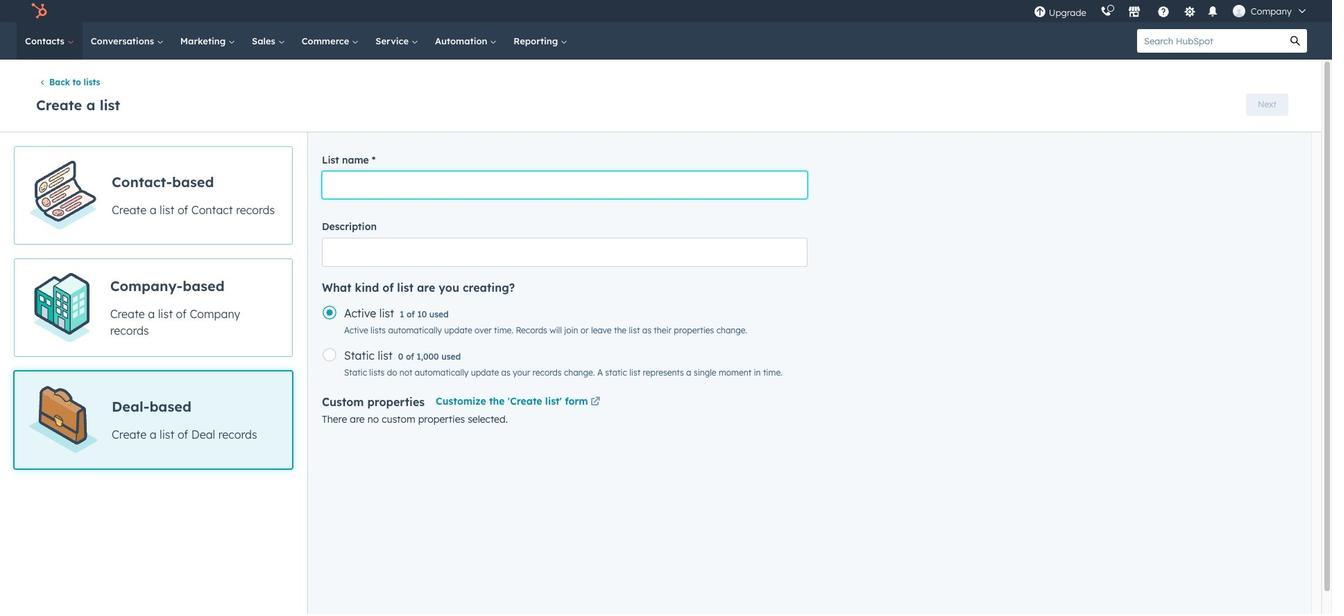 Task type: locate. For each thing, give the bounding box(es) containing it.
marketplaces image
[[1128, 6, 1140, 19]]

None checkbox
[[14, 259, 293, 358], [14, 371, 293, 470], [14, 259, 293, 358], [14, 371, 293, 470]]

menu
[[1027, 0, 1315, 22]]

None text field
[[322, 238, 808, 267]]

None checkbox
[[14, 147, 293, 245]]

List name text field
[[322, 172, 808, 199]]

link opens in a new window image
[[591, 395, 600, 412], [591, 398, 600, 408]]

banner
[[33, 89, 1288, 118]]



Task type: describe. For each thing, give the bounding box(es) containing it.
jacob simon image
[[1233, 5, 1245, 17]]

1 link opens in a new window image from the top
[[591, 395, 600, 412]]

Search HubSpot search field
[[1137, 29, 1283, 53]]

2 link opens in a new window image from the top
[[591, 398, 600, 408]]



Task type: vqa. For each thing, say whether or not it's contained in the screenshot.
Install code list item
no



